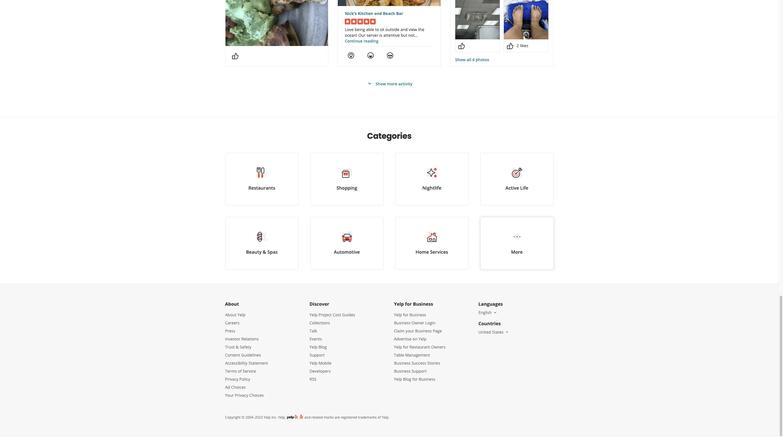 Task type: describe. For each thing, give the bounding box(es) containing it.
yelp up the collections
[[310, 312, 318, 318]]

restaurant
[[410, 344, 430, 350]]

accessibility statement link
[[225, 361, 268, 366]]

likes
[[520, 43, 529, 48]]

nightlife
[[423, 185, 442, 191]]

trust
[[225, 344, 235, 350]]

claim
[[394, 328, 405, 334]]

spas
[[268, 249, 278, 255]]

owners
[[432, 344, 446, 350]]

content guidelines link
[[225, 353, 261, 358]]

24 chevron down v2 image
[[367, 80, 374, 87]]

category navigation section navigation
[[220, 117, 560, 284]]

activity
[[399, 81, 413, 86]]

trademarks
[[358, 415, 377, 420]]

languages
[[479, 301, 503, 307]]

and inside the explore recent activity section section
[[375, 11, 382, 16]]

yelp left inc.
[[264, 415, 271, 420]]

collections link
[[310, 320, 330, 326]]

nightlife link
[[396, 153, 469, 206]]

show for show more activity
[[376, 81, 386, 86]]

united states button
[[479, 330, 510, 335]]

business up the "claim"
[[394, 320, 411, 326]]

continue reading button
[[345, 38, 379, 44]]

restaurants
[[249, 185, 276, 191]]

yelp project cost guides link
[[310, 312, 355, 318]]

terms of service link
[[225, 369, 256, 374]]

1 vertical spatial choices
[[249, 393, 264, 398]]

trust & safety link
[[225, 344, 252, 350]]

24 funny v2 image
[[368, 52, 375, 59]]

owner
[[412, 320, 425, 326]]

investor relations link
[[225, 336, 259, 342]]

blog inside 'yelp project cost guides collections talk events yelp blog support yelp mobile developers rss'
[[319, 344, 327, 350]]

rss link
[[310, 377, 317, 382]]

yelp inside about yelp careers press investor relations trust & safety content guidelines accessibility statement terms of service privacy policy ad choices your privacy choices
[[238, 312, 246, 318]]

guides
[[342, 312, 355, 318]]

beauty
[[246, 249, 262, 255]]

home
[[416, 249, 429, 255]]

business support link
[[394, 369, 427, 374]]

support inside yelp for business business owner login claim your business page advertise on yelp yelp for restaurant owners table management business success stories business support yelp blog for business
[[412, 369, 427, 374]]

rss
[[310, 377, 317, 382]]

ad
[[225, 385, 230, 390]]

english button
[[479, 310, 498, 315]]

0 horizontal spatial like feed item image
[[232, 53, 239, 59]]

advertise
[[394, 336, 412, 342]]

related
[[312, 415, 323, 420]]

stories
[[428, 361, 441, 366]]

careers link
[[225, 320, 240, 326]]

,
[[298, 415, 300, 420]]

yelp up the "claim"
[[394, 312, 402, 318]]

photos
[[476, 57, 490, 62]]

yelp burst image
[[300, 415, 304, 420]]

business down 'table'
[[394, 361, 411, 366]]

are
[[335, 415, 340, 420]]

on
[[413, 336, 418, 342]]

ad choices link
[[225, 385, 246, 390]]

table
[[394, 353, 405, 358]]

about yelp careers press investor relations trust & safety content guidelines accessibility statement terms of service privacy policy ad choices your privacy choices
[[225, 312, 268, 398]]

0 vertical spatial privacy
[[225, 377, 239, 382]]

continue reading
[[345, 38, 379, 44]]

24 useful v2 image
[[348, 52, 355, 59]]

events link
[[310, 336, 322, 342]]

yelp,
[[278, 415, 286, 420]]

business owner login link
[[394, 320, 436, 326]]

all
[[467, 57, 472, 62]]

show all 4 photos button
[[456, 57, 490, 63]]

about yelp link
[[225, 312, 246, 318]]

guidelines
[[241, 353, 261, 358]]

relations
[[242, 336, 259, 342]]

business down stories at the bottom right of page
[[419, 377, 436, 382]]

active
[[506, 185, 520, 191]]

bar
[[397, 11, 404, 16]]

beach
[[383, 11, 396, 16]]

©
[[242, 415, 245, 420]]

cost
[[333, 312, 341, 318]]

shopping
[[337, 185, 358, 191]]

1 vertical spatial and
[[305, 415, 311, 420]]

business up owner
[[410, 312, 426, 318]]

for up the yelp for business link
[[405, 301, 412, 307]]

support link
[[310, 353, 325, 358]]

yelp down events
[[310, 344, 318, 350]]

your
[[406, 328, 415, 334]]

copyright
[[225, 415, 241, 420]]

yelp up the yelp for business link
[[394, 301, 404, 307]]

0 vertical spatial choices
[[231, 385, 246, 390]]

yelp down support link at the left bottom of the page
[[310, 361, 318, 366]]

yelp mobile link
[[310, 361, 332, 366]]

more
[[512, 249, 523, 255]]

business up the yelp blog for business link
[[394, 369, 411, 374]]

automotive link
[[310, 217, 384, 270]]

collections
[[310, 320, 330, 326]]

your
[[225, 393, 234, 398]]

active life link
[[481, 153, 554, 206]]

16 chevron down v2 image
[[493, 311, 498, 315]]

statement
[[249, 361, 268, 366]]

policy
[[240, 377, 250, 382]]

about for about
[[225, 301, 239, 307]]

automotive
[[334, 249, 360, 255]]

support inside 'yelp project cost guides collections talk events yelp blog support yelp mobile developers rss'
[[310, 353, 325, 358]]

for down business support link
[[413, 377, 418, 382]]

inc.
[[272, 415, 277, 420]]

yelp logo image
[[287, 415, 298, 420]]

united states
[[479, 330, 504, 335]]



Task type: locate. For each thing, give the bounding box(es) containing it.
1 horizontal spatial open photo lightbox image
[[504, 0, 549, 39]]

show right 24 chevron down v2 image
[[376, 81, 386, 86]]

like feed item image
[[459, 42, 466, 49]]

4
[[473, 57, 475, 62]]

0 horizontal spatial support
[[310, 353, 325, 358]]

investor
[[225, 336, 241, 342]]

claim your business page link
[[394, 328, 442, 334]]

1 vertical spatial blog
[[403, 377, 412, 382]]

2 about from the top
[[225, 312, 237, 318]]

for up business owner login link
[[403, 312, 409, 318]]

yelp project cost guides collections talk events yelp blog support yelp mobile developers rss
[[310, 312, 355, 382]]

yelp right on
[[419, 336, 427, 342]]

open photo lightbox image
[[456, 0, 500, 39], [504, 0, 549, 39]]

1 vertical spatial show
[[376, 81, 386, 86]]

0 horizontal spatial of
[[238, 369, 242, 374]]

show
[[456, 57, 466, 62], [376, 81, 386, 86]]

show inside button
[[376, 81, 386, 86]]

nick's kitchen and beach bar
[[345, 11, 404, 16]]

1 vertical spatial &
[[236, 344, 239, 350]]

24 cool v2 image
[[387, 52, 394, 59]]

&
[[263, 249, 266, 255], [236, 344, 239, 350]]

nick's
[[345, 11, 357, 16]]

1 horizontal spatial show
[[456, 57, 466, 62]]

more link
[[481, 217, 554, 270]]

life
[[521, 185, 529, 191]]

0 horizontal spatial blog
[[319, 344, 327, 350]]

0 vertical spatial show
[[456, 57, 466, 62]]

yelp down business support link
[[394, 377, 402, 382]]

beauty & spas link
[[225, 217, 299, 270]]

2
[[517, 43, 519, 48]]

blog down business support link
[[403, 377, 412, 382]]

page
[[433, 328, 442, 334]]

kitchen
[[358, 11, 374, 16]]

1 vertical spatial like feed item image
[[232, 53, 239, 59]]

business up the yelp for business link
[[413, 301, 434, 307]]

discover
[[310, 301, 330, 307]]

show for show all 4 photos
[[456, 57, 466, 62]]

careers
[[225, 320, 240, 326]]

press
[[225, 328, 235, 334]]

marks
[[324, 415, 334, 420]]

2 likes
[[517, 43, 529, 48]]

0 vertical spatial of
[[238, 369, 242, 374]]

choices
[[231, 385, 246, 390], [249, 393, 264, 398]]

& inside about yelp careers press investor relations trust & safety content guidelines accessibility statement terms of service privacy policy ad choices your privacy choices
[[236, 344, 239, 350]]

and left beach
[[375, 11, 382, 16]]

0 vertical spatial and
[[375, 11, 382, 16]]

& right the trust
[[236, 344, 239, 350]]

press link
[[225, 328, 235, 334]]

yelp blog link
[[310, 344, 327, 350]]

accessibility
[[225, 361, 248, 366]]

blog up support link at the left bottom of the page
[[319, 344, 327, 350]]

service
[[243, 369, 256, 374]]

developers
[[310, 369, 331, 374]]

privacy down ad choices "link"
[[235, 393, 248, 398]]

16 chevron down v2 image
[[505, 330, 510, 335]]

yelp up 'table'
[[394, 344, 402, 350]]

english
[[479, 310, 492, 315]]

beauty & spas
[[246, 249, 278, 255]]

nick's kitchen and beach bar link
[[345, 11, 434, 16]]

choices down privacy policy link
[[231, 385, 246, 390]]

management
[[406, 353, 431, 358]]

1 horizontal spatial of
[[378, 415, 381, 420]]

1 open photo lightbox image from the left
[[456, 0, 500, 39]]

yelp for restaurant owners link
[[394, 344, 446, 350]]

business
[[413, 301, 434, 307], [410, 312, 426, 318], [394, 320, 411, 326], [416, 328, 432, 334], [394, 361, 411, 366], [394, 369, 411, 374], [419, 377, 436, 382]]

yelp for business
[[394, 301, 434, 307]]

about up careers link on the bottom left of the page
[[225, 312, 237, 318]]

1 vertical spatial of
[[378, 415, 381, 420]]

yelp up careers link on the bottom left of the page
[[238, 312, 246, 318]]

0 vertical spatial blog
[[319, 344, 327, 350]]

2004–2023
[[246, 415, 263, 420]]

and right yelp burst icon
[[305, 415, 311, 420]]

show more activity button
[[367, 80, 413, 87]]

about
[[225, 301, 239, 307], [225, 312, 237, 318]]

active life
[[506, 185, 529, 191]]

0 horizontal spatial choices
[[231, 385, 246, 390]]

privacy down terms
[[225, 377, 239, 382]]

about inside about yelp careers press investor relations trust & safety content guidelines accessibility statement terms of service privacy policy ad choices your privacy choices
[[225, 312, 237, 318]]

5 star rating image
[[345, 19, 376, 24]]

1 horizontal spatial blog
[[403, 377, 412, 382]]

terms
[[225, 369, 237, 374]]

copyright © 2004–2023 yelp inc. yelp,
[[225, 415, 286, 420]]

blog
[[319, 344, 327, 350], [403, 377, 412, 382]]

1 horizontal spatial support
[[412, 369, 427, 374]]

show inside dropdown button
[[456, 57, 466, 62]]

success
[[412, 361, 427, 366]]

business success stories link
[[394, 361, 441, 366]]

0 vertical spatial support
[[310, 353, 325, 358]]

yelp for business business owner login claim your business page advertise on yelp yelp for restaurant owners table management business success stories business support yelp blog for business
[[394, 312, 446, 382]]

like feed item image
[[507, 42, 514, 49], [232, 53, 239, 59]]

yelp for business link
[[394, 312, 426, 318]]

0 horizontal spatial open photo lightbox image
[[456, 0, 500, 39]]

1 horizontal spatial like feed item image
[[507, 42, 514, 49]]

about up about yelp link
[[225, 301, 239, 307]]

categories
[[367, 131, 412, 142]]

and related marks are registered trademarks of yelp.
[[304, 415, 390, 420]]

events
[[310, 336, 322, 342]]

show more activity
[[376, 81, 413, 86]]

1 horizontal spatial and
[[375, 11, 382, 16]]

explore recent activity section section
[[221, 0, 559, 117]]

home services link
[[396, 217, 469, 270]]

reading
[[364, 38, 379, 44]]

1 vertical spatial about
[[225, 312, 237, 318]]

of left yelp. at bottom
[[378, 415, 381, 420]]

for down advertise
[[403, 344, 409, 350]]

advertise on yelp link
[[394, 336, 427, 342]]

0 vertical spatial about
[[225, 301, 239, 307]]

restaurants link
[[225, 153, 299, 206]]

shopping link
[[310, 153, 384, 206]]

blog inside yelp for business business owner login claim your business page advertise on yelp yelp for restaurant owners table management business success stories business support yelp blog for business
[[403, 377, 412, 382]]

privacy policy link
[[225, 377, 250, 382]]

support down yelp blog link
[[310, 353, 325, 358]]

show left the all
[[456, 57, 466, 62]]

1 horizontal spatial choices
[[249, 393, 264, 398]]

registered
[[341, 415, 358, 420]]

0 vertical spatial like feed item image
[[507, 42, 514, 49]]

of inside about yelp careers press investor relations trust & safety content guidelines accessibility statement terms of service privacy policy ad choices your privacy choices
[[238, 369, 242, 374]]

of up privacy policy link
[[238, 369, 242, 374]]

more
[[387, 81, 398, 86]]

yelp.
[[382, 415, 390, 420]]

about for about yelp careers press investor relations trust & safety content guidelines accessibility statement terms of service privacy policy ad choices your privacy choices
[[225, 312, 237, 318]]

services
[[431, 249, 449, 255]]

login
[[426, 320, 436, 326]]

project
[[319, 312, 332, 318]]

& inside category navigation section navigation
[[263, 249, 266, 255]]

countries
[[479, 321, 501, 327]]

0 horizontal spatial and
[[305, 415, 311, 420]]

yelp
[[394, 301, 404, 307], [238, 312, 246, 318], [310, 312, 318, 318], [394, 312, 402, 318], [419, 336, 427, 342], [310, 344, 318, 350], [394, 344, 402, 350], [310, 361, 318, 366], [394, 377, 402, 382], [264, 415, 271, 420]]

& left spas
[[263, 249, 266, 255]]

1 about from the top
[[225, 301, 239, 307]]

1 vertical spatial privacy
[[235, 393, 248, 398]]

states
[[493, 330, 504, 335]]

safety
[[240, 344, 252, 350]]

table management link
[[394, 353, 431, 358]]

choices down the policy
[[249, 393, 264, 398]]

show all 4 photos
[[456, 57, 490, 62]]

support down success
[[412, 369, 427, 374]]

home services
[[416, 249, 449, 255]]

0 horizontal spatial show
[[376, 81, 386, 86]]

continue
[[345, 38, 363, 44]]

0 vertical spatial &
[[263, 249, 266, 255]]

1 vertical spatial support
[[412, 369, 427, 374]]

talk
[[310, 328, 317, 334]]

of
[[238, 369, 242, 374], [378, 415, 381, 420]]

0 horizontal spatial &
[[236, 344, 239, 350]]

support
[[310, 353, 325, 358], [412, 369, 427, 374]]

1 horizontal spatial &
[[263, 249, 266, 255]]

2 open photo lightbox image from the left
[[504, 0, 549, 39]]

business down owner
[[416, 328, 432, 334]]

content
[[225, 353, 240, 358]]



Task type: vqa. For each thing, say whether or not it's contained in the screenshot.
& to the top
yes



